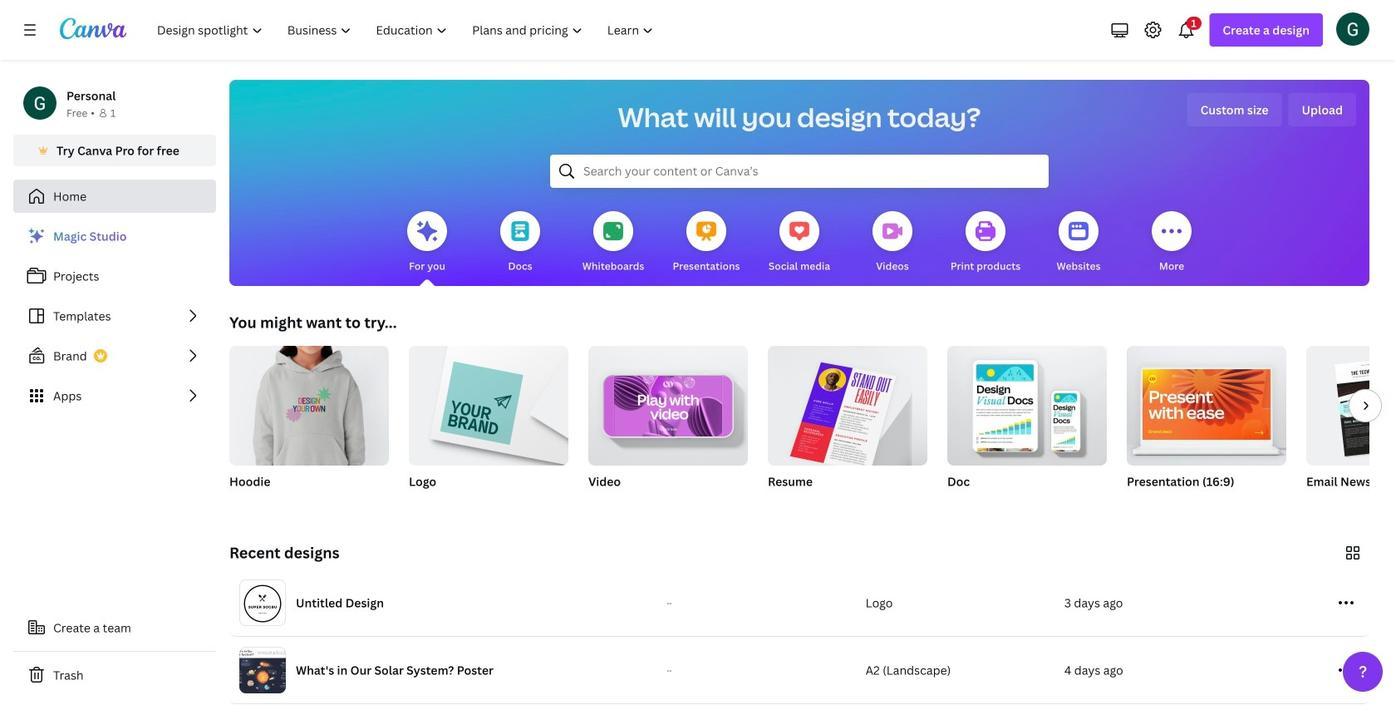 Task type: describe. For each thing, give the bounding box(es) containing it.
Search search field
[[584, 155, 1016, 187]]

top level navigation element
[[146, 13, 668, 47]]



Task type: vqa. For each thing, say whether or not it's contained in the screenshot.
the bottom FOR
no



Task type: locate. For each thing, give the bounding box(es) containing it.
group
[[229, 339, 389, 510], [229, 339, 389, 466], [409, 339, 569, 510], [409, 339, 569, 466], [589, 339, 748, 510], [589, 339, 748, 466], [768, 339, 928, 510], [768, 339, 928, 473], [948, 346, 1107, 510], [948, 346, 1107, 466], [1127, 346, 1287, 510], [1307, 346, 1397, 510]]

None search field
[[550, 155, 1049, 188]]

greg robinson image
[[1337, 12, 1370, 46]]

list
[[13, 219, 216, 412]]



